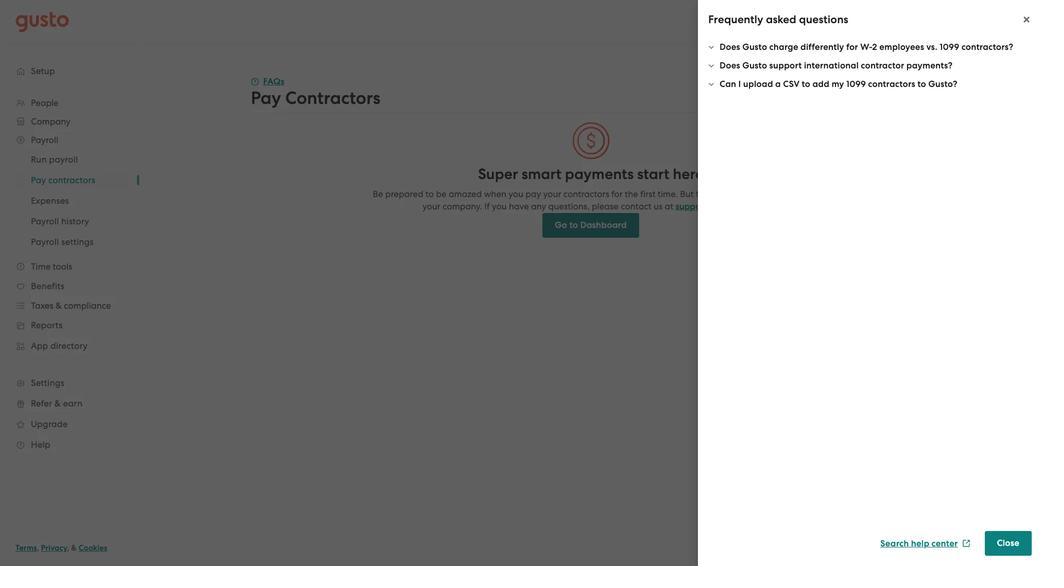 Task type: vqa. For each thing, say whether or not it's contained in the screenshot.
Taxes & compliance
no



Task type: locate. For each thing, give the bounding box(es) containing it.
0 horizontal spatial for
[[612, 189, 623, 199]]

support
[[769, 60, 802, 71]]

1 does from the top
[[720, 42, 740, 53]]

frequently asked questions
[[708, 13, 849, 26]]

asked
[[766, 13, 797, 26]]

amazed
[[449, 189, 482, 199]]

1 vertical spatial does
[[720, 60, 740, 71]]

help
[[911, 539, 930, 549]]

1099
[[940, 42, 959, 53], [846, 79, 866, 90]]

center
[[932, 539, 958, 549]]

does gusto support international contractor payments?
[[720, 60, 953, 71]]

0 horizontal spatial please
[[592, 201, 619, 212]]

1 gusto from the top
[[743, 42, 767, 53]]

time.
[[658, 189, 678, 199]]

us
[[654, 201, 663, 212]]

1 horizontal spatial for
[[846, 42, 858, 53]]

go to dashboard
[[555, 220, 627, 231]]

super smart payments start here
[[478, 165, 704, 183]]

contractors
[[868, 79, 915, 90], [564, 189, 609, 199]]

please up support@gusto.com
[[716, 189, 743, 199]]

to
[[802, 79, 810, 90], [918, 79, 926, 90], [426, 189, 434, 199], [569, 220, 578, 231]]

gusto
[[743, 42, 767, 53], [743, 60, 767, 71]]

0 horizontal spatial contractors
[[564, 189, 609, 199]]

be prepared to be amazed when you pay your contractors for the first time. but first, please finish setting up your company. if you have any questions, please contact us at
[[373, 189, 809, 212]]

to down payments?
[[918, 79, 926, 90]]

contractors for to
[[868, 79, 915, 90]]

for left the
[[612, 189, 623, 199]]

0 vertical spatial your
[[543, 189, 561, 199]]

search help center link
[[880, 539, 970, 549]]

faqs button
[[251, 76, 285, 88]]

contractors for for
[[564, 189, 609, 199]]

does down frequently
[[720, 42, 740, 53]]

employees
[[880, 42, 924, 53]]

gusto up upload
[[743, 60, 767, 71]]

&
[[71, 544, 77, 553]]

up
[[798, 189, 809, 199]]

1 vertical spatial gusto
[[743, 60, 767, 71]]

your
[[543, 189, 561, 199], [423, 201, 441, 212]]

a
[[775, 79, 781, 90]]

0 horizontal spatial ,
[[37, 544, 39, 553]]

, left &
[[67, 544, 69, 553]]

please up dashboard
[[592, 201, 619, 212]]

contractors?
[[962, 42, 1014, 53]]

gusto for charge
[[743, 42, 767, 53]]

0 vertical spatial gusto
[[743, 42, 767, 53]]

does gusto charge differently for w-2 employees vs. 1099 contractors?
[[720, 42, 1014, 53]]

2
[[872, 42, 877, 53]]

your down "be" at the top left of the page
[[423, 201, 441, 212]]

pay
[[526, 189, 541, 199]]

any
[[531, 201, 546, 212]]

contact
[[621, 201, 652, 212]]

when
[[484, 189, 506, 199]]

0 vertical spatial for
[[846, 42, 858, 53]]

cookies
[[79, 544, 107, 553]]

1 vertical spatial contractors
[[564, 189, 609, 199]]

upload
[[743, 79, 773, 90]]

0 vertical spatial does
[[720, 42, 740, 53]]

0 vertical spatial contractors
[[868, 79, 915, 90]]

1 vertical spatial you
[[492, 201, 507, 212]]

1 horizontal spatial 1099
[[940, 42, 959, 53]]

1 horizontal spatial ,
[[67, 544, 69, 553]]

0 horizontal spatial your
[[423, 201, 441, 212]]

does for does gusto charge differently for w-2 employees vs. 1099 contractors?
[[720, 42, 740, 53]]

to left "be" at the top left of the page
[[426, 189, 434, 199]]

1 horizontal spatial contractors
[[868, 79, 915, 90]]

for
[[846, 42, 858, 53], [612, 189, 623, 199]]

0 vertical spatial you
[[509, 189, 523, 199]]

1099 right the vs.
[[940, 42, 959, 53]]

go to dashboard link
[[543, 213, 639, 238]]

, left privacy link
[[37, 544, 39, 553]]

support@gusto.com
[[676, 201, 757, 212]]

your up any
[[543, 189, 561, 199]]

gusto for support
[[743, 60, 767, 71]]

questions,
[[548, 201, 590, 212]]

illustration of a coin image
[[572, 122, 610, 160]]

to right csv
[[802, 79, 810, 90]]

gusto left charge
[[743, 42, 767, 53]]

privacy
[[41, 544, 67, 553]]

1 horizontal spatial please
[[716, 189, 743, 199]]

vs.
[[927, 42, 938, 53]]

does up can
[[720, 60, 740, 71]]

support@gusto.com link
[[676, 201, 757, 212]]

does
[[720, 42, 740, 53], [720, 60, 740, 71]]

smart
[[522, 165, 562, 183]]

to inside be prepared to be amazed when you pay your contractors for the first time. but first, please finish setting up your company. if you have any questions, please contact us at
[[426, 189, 434, 199]]

2 does from the top
[[720, 60, 740, 71]]

1 vertical spatial for
[[612, 189, 623, 199]]

1 vertical spatial please
[[592, 201, 619, 212]]

2 gusto from the top
[[743, 60, 767, 71]]

contractors inside frequently asked questions dialog
[[868, 79, 915, 90]]

you
[[509, 189, 523, 199], [492, 201, 507, 212]]

you right if
[[492, 201, 507, 212]]

terms
[[15, 544, 37, 553]]

cookies button
[[79, 542, 107, 555]]

account menu element
[[843, 0, 1027, 44]]

for left w-
[[846, 42, 858, 53]]

please
[[716, 189, 743, 199], [592, 201, 619, 212]]

contractor
[[861, 60, 904, 71]]

contractors down super smart payments start here
[[564, 189, 609, 199]]

gusto?
[[928, 79, 958, 90]]

0 vertical spatial please
[[716, 189, 743, 199]]

contractors inside be prepared to be amazed when you pay your contractors for the first time. but first, please finish setting up your company. if you have any questions, please contact us at
[[564, 189, 609, 199]]

super
[[478, 165, 518, 183]]

you up have
[[509, 189, 523, 199]]

1099 right the my
[[846, 79, 866, 90]]

1 vertical spatial your
[[423, 201, 441, 212]]

2 , from the left
[[67, 544, 69, 553]]

,
[[37, 544, 39, 553], [67, 544, 69, 553]]

international
[[804, 60, 859, 71]]

privacy link
[[41, 544, 67, 553]]

0 horizontal spatial 1099
[[846, 79, 866, 90]]

search help center
[[880, 539, 958, 549]]

contractors down contractor
[[868, 79, 915, 90]]

but
[[680, 189, 694, 199]]

can
[[720, 79, 736, 90]]



Task type: describe. For each thing, give the bounding box(es) containing it.
if
[[484, 201, 490, 212]]

frequently asked questions dialog
[[698, 0, 1042, 567]]

csv
[[783, 79, 800, 90]]

to right go
[[569, 220, 578, 231]]

differently
[[801, 42, 844, 53]]

be
[[373, 189, 383, 199]]

prepared
[[385, 189, 423, 199]]

close button
[[985, 532, 1032, 556]]

0 horizontal spatial you
[[492, 201, 507, 212]]

payments?
[[907, 60, 953, 71]]

1 horizontal spatial you
[[509, 189, 523, 199]]

be
[[436, 189, 447, 199]]

faqs
[[263, 76, 285, 87]]

my
[[832, 79, 844, 90]]

pay
[[251, 88, 281, 109]]

frequently
[[708, 13, 763, 26]]

go
[[555, 220, 567, 231]]

pay contractors
[[251, 88, 380, 109]]

does for does gusto support international contractor payments?
[[720, 60, 740, 71]]

first
[[640, 189, 656, 199]]

terms link
[[15, 544, 37, 553]]

w-
[[860, 42, 872, 53]]

setting
[[768, 189, 796, 199]]

at
[[665, 201, 673, 212]]

payments
[[565, 165, 634, 183]]

the
[[625, 189, 638, 199]]

company.
[[443, 201, 482, 212]]

start
[[637, 165, 669, 183]]

for inside be prepared to be amazed when you pay your contractors for the first time. but first, please finish setting up your company. if you have any questions, please contact us at
[[612, 189, 623, 199]]

1 vertical spatial 1099
[[846, 79, 866, 90]]

0 vertical spatial 1099
[[940, 42, 959, 53]]

have
[[509, 201, 529, 212]]

search
[[880, 539, 909, 549]]

questions
[[799, 13, 849, 26]]

contractors
[[285, 88, 380, 109]]

add
[[813, 79, 830, 90]]

here
[[673, 165, 704, 183]]

for inside frequently asked questions dialog
[[846, 42, 858, 53]]

charge
[[769, 42, 798, 53]]

i
[[739, 79, 741, 90]]

finish
[[745, 189, 766, 199]]

first,
[[696, 189, 714, 199]]

terms , privacy , & cookies
[[15, 544, 107, 553]]

can i upload a csv to add my 1099 contractors to gusto?
[[720, 79, 958, 90]]

close
[[997, 538, 1020, 549]]

dashboard
[[580, 220, 627, 231]]

1 horizontal spatial your
[[543, 189, 561, 199]]

home image
[[15, 12, 69, 32]]

1 , from the left
[[37, 544, 39, 553]]



